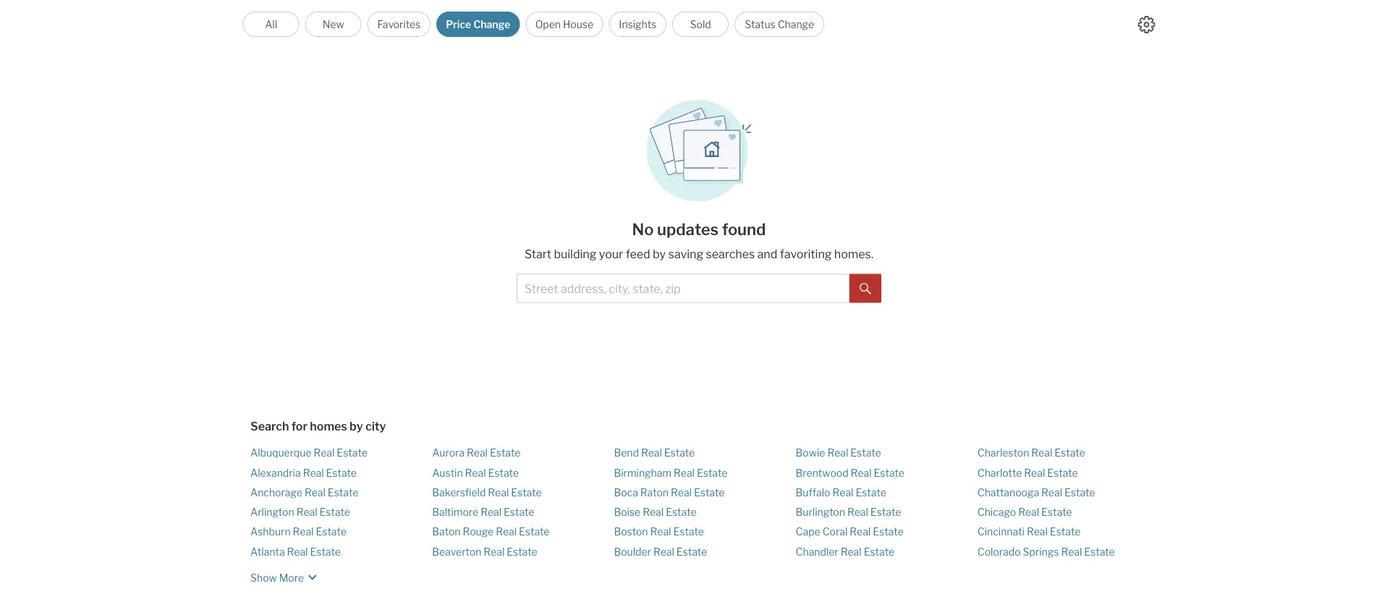 Task type: describe. For each thing, give the bounding box(es) containing it.
buffalo real estate link
[[796, 487, 887, 499]]

real for albuquerque real estate
[[314, 447, 335, 459]]

bowie
[[796, 447, 826, 459]]

estate for bowie real estate
[[851, 447, 882, 459]]

real for burlington real estate
[[848, 506, 869, 519]]

bakersfield real estate
[[432, 487, 542, 499]]

boston real estate link
[[614, 526, 704, 538]]

house
[[563, 18, 594, 30]]

all
[[265, 18, 277, 30]]

baton rouge real estate
[[432, 526, 550, 538]]

charleston real estate
[[978, 447, 1086, 459]]

brentwood real estate link
[[796, 467, 905, 479]]

burlington real estate link
[[796, 506, 902, 519]]

estate for austin real estate
[[488, 467, 519, 479]]

real for bend real estate
[[641, 447, 662, 459]]

estate for charleston real estate
[[1055, 447, 1086, 459]]

albuquerque real estate
[[251, 447, 368, 459]]

real right rouge at bottom
[[496, 526, 517, 538]]

real for boise real estate
[[643, 506, 664, 519]]

Street address, city, state, zip search field
[[517, 274, 850, 303]]

estate for burlington real estate
[[871, 506, 902, 519]]

bakersfield
[[432, 487, 486, 499]]

real for chandler real estate
[[841, 546, 862, 558]]

price
[[446, 18, 471, 30]]

estate for arlington real estate
[[320, 506, 350, 519]]

estate down burlington real estate at right bottom
[[873, 526, 904, 538]]

real for arlington real estate
[[297, 506, 318, 519]]

cincinnati real estate
[[978, 526, 1081, 538]]

beaverton real estate
[[432, 546, 538, 558]]

colorado springs real estate link
[[978, 546, 1115, 558]]

baton rouge real estate link
[[432, 526, 550, 538]]

estate for atlanta real estate
[[310, 546, 341, 558]]

real for bakersfield real estate
[[488, 487, 509, 499]]

burlington
[[796, 506, 846, 519]]

atlanta real estate link
[[251, 546, 341, 558]]

baltimore real estate link
[[432, 506, 535, 519]]

charleston
[[978, 447, 1030, 459]]

change for price change
[[474, 18, 511, 30]]

search for homes by city
[[251, 420, 386, 434]]

estate for aurora real estate
[[490, 447, 521, 459]]

real for boulder real estate
[[654, 546, 675, 558]]

status change
[[745, 18, 815, 30]]

birmingham
[[614, 467, 672, 479]]

estate for charlotte real estate
[[1048, 467, 1079, 479]]

bend real estate link
[[614, 447, 695, 459]]

sold
[[690, 18, 711, 30]]

no updates found
[[632, 219, 766, 239]]

open
[[536, 18, 561, 30]]

austin
[[432, 467, 463, 479]]

searches
[[706, 247, 755, 261]]

Price Change radio
[[437, 12, 520, 37]]

baltimore
[[432, 506, 479, 519]]

chattanooga real estate link
[[978, 487, 1096, 499]]

chandler real estate link
[[796, 546, 895, 558]]

0 horizontal spatial by
[[350, 420, 363, 434]]

real for charleston real estate
[[1032, 447, 1053, 459]]

estate up beaverton real estate link on the bottom left of page
[[519, 526, 550, 538]]

Status Change radio
[[735, 12, 825, 37]]

found
[[722, 219, 766, 239]]

boca raton real estate link
[[614, 487, 725, 499]]

estate for beaverton real estate
[[507, 546, 538, 558]]

ashburn
[[251, 526, 291, 538]]

homes.
[[835, 247, 874, 261]]

alexandria real estate link
[[251, 467, 357, 479]]

austin real estate
[[432, 467, 519, 479]]

real for atlanta real estate
[[287, 546, 308, 558]]

arlington real estate link
[[251, 506, 350, 519]]

chicago
[[978, 506, 1017, 519]]

for
[[292, 420, 308, 434]]

estate for chicago real estate
[[1042, 506, 1073, 519]]

start
[[525, 247, 552, 261]]

real down burlington real estate at right bottom
[[850, 526, 871, 538]]

arlington
[[251, 506, 294, 519]]

favoriting
[[780, 247, 832, 261]]

boise
[[614, 506, 641, 519]]

Insights radio
[[609, 12, 667, 37]]

real for baltimore real estate
[[481, 506, 502, 519]]

beaverton
[[432, 546, 482, 558]]

alexandria
[[251, 467, 301, 479]]

real for aurora real estate
[[467, 447, 488, 459]]

albuquerque
[[251, 447, 312, 459]]

bakersfield real estate link
[[432, 487, 542, 499]]

show more
[[251, 572, 304, 585]]

estate for birmingham real estate
[[697, 467, 728, 479]]

charlotte real estate
[[978, 467, 1079, 479]]

estate for buffalo real estate
[[856, 487, 887, 499]]

boulder real estate link
[[614, 546, 708, 558]]

real for ashburn real estate
[[293, 526, 314, 538]]

change for status change
[[778, 18, 815, 30]]

buffalo real estate
[[796, 487, 887, 499]]

anchorage real estate
[[251, 487, 359, 499]]

real for brentwood real estate
[[851, 467, 872, 479]]

real for chicago real estate
[[1019, 506, 1040, 519]]

estate for anchorage real estate
[[328, 487, 359, 499]]

arlington real estate
[[251, 506, 350, 519]]

show
[[251, 572, 277, 585]]

estate for baltimore real estate
[[504, 506, 535, 519]]

estate for bakersfield real estate
[[511, 487, 542, 499]]

alexandria real estate
[[251, 467, 357, 479]]

colorado springs real estate
[[978, 546, 1115, 558]]

boulder real estate
[[614, 546, 708, 558]]

chattanooga real estate
[[978, 487, 1096, 499]]

estate for cincinnati real estate
[[1050, 526, 1081, 538]]

bend real estate
[[614, 447, 695, 459]]

brentwood real estate
[[796, 467, 905, 479]]

birmingham real estate link
[[614, 467, 728, 479]]

chicago real estate
[[978, 506, 1073, 519]]

rouge
[[463, 526, 494, 538]]

New radio
[[305, 12, 362, 37]]

estate right springs in the right bottom of the page
[[1085, 546, 1115, 558]]

real for anchorage real estate
[[305, 487, 326, 499]]

aurora real estate link
[[432, 447, 521, 459]]



Task type: locate. For each thing, give the bounding box(es) containing it.
real down the raton
[[643, 506, 664, 519]]

estate for boise real estate
[[666, 506, 697, 519]]

estate down arlington real estate "link"
[[316, 526, 347, 538]]

real
[[314, 447, 335, 459], [467, 447, 488, 459], [641, 447, 662, 459], [828, 447, 849, 459], [1032, 447, 1053, 459], [303, 467, 324, 479], [465, 467, 486, 479], [674, 467, 695, 479], [851, 467, 872, 479], [1025, 467, 1046, 479], [305, 487, 326, 499], [488, 487, 509, 499], [671, 487, 692, 499], [833, 487, 854, 499], [1042, 487, 1063, 499], [297, 506, 318, 519], [481, 506, 502, 519], [643, 506, 664, 519], [848, 506, 869, 519], [1019, 506, 1040, 519], [293, 526, 314, 538], [496, 526, 517, 538], [651, 526, 671, 538], [850, 526, 871, 538], [1027, 526, 1048, 538], [287, 546, 308, 558], [484, 546, 505, 558], [654, 546, 675, 558], [841, 546, 862, 558], [1062, 546, 1083, 558]]

charlotte real estate link
[[978, 467, 1079, 479]]

estate for bend real estate
[[664, 447, 695, 459]]

option group
[[243, 12, 825, 37]]

boise real estate link
[[614, 506, 697, 519]]

real up burlington real estate at right bottom
[[833, 487, 854, 499]]

change inside option
[[474, 18, 511, 30]]

coral
[[823, 526, 848, 538]]

real down homes
[[314, 447, 335, 459]]

saving
[[669, 247, 704, 261]]

real up chattanooga real estate link
[[1025, 467, 1046, 479]]

real down the baton rouge real estate link
[[484, 546, 505, 558]]

austin real estate link
[[432, 467, 519, 479]]

real up brentwood real estate link
[[828, 447, 849, 459]]

estate down charlotte real estate link
[[1065, 487, 1096, 499]]

real down the alexandria real estate
[[305, 487, 326, 499]]

estate for ashburn real estate
[[316, 526, 347, 538]]

insights
[[619, 18, 657, 30]]

estate up buffalo real estate on the bottom
[[874, 467, 905, 479]]

atlanta real estate
[[251, 546, 341, 558]]

estate up the baton rouge real estate link
[[504, 506, 535, 519]]

estate for boulder real estate
[[677, 546, 708, 558]]

real up baton rouge real estate
[[481, 506, 502, 519]]

start building your feed by saving searches and favoriting homes.
[[525, 247, 874, 261]]

estate down the alexandria real estate
[[328, 487, 359, 499]]

cincinnati
[[978, 526, 1025, 538]]

cape
[[796, 526, 821, 538]]

estate down albuquerque real estate in the left of the page
[[326, 467, 357, 479]]

price change
[[446, 18, 511, 30]]

real for birmingham real estate
[[674, 467, 695, 479]]

change right status on the top of page
[[778, 18, 815, 30]]

bend
[[614, 447, 639, 459]]

real down birmingham real estate link
[[671, 487, 692, 499]]

1 horizontal spatial change
[[778, 18, 815, 30]]

Favorites radio
[[368, 12, 431, 37]]

real up austin real estate
[[467, 447, 488, 459]]

real for boston real estate
[[651, 526, 671, 538]]

real up cape coral real estate
[[848, 506, 869, 519]]

estate down boston real estate
[[677, 546, 708, 558]]

real down boston real estate
[[654, 546, 675, 558]]

estate up cape coral real estate
[[871, 506, 902, 519]]

new
[[323, 18, 344, 30]]

baton
[[432, 526, 461, 538]]

real down charlotte real estate link
[[1042, 487, 1063, 499]]

estate up bakersfield real estate link
[[488, 467, 519, 479]]

raton
[[641, 487, 669, 499]]

your
[[599, 247, 624, 261]]

estate up austin real estate
[[490, 447, 521, 459]]

aurora
[[432, 447, 465, 459]]

search
[[251, 420, 289, 434]]

estate down anchorage real estate on the left
[[320, 506, 350, 519]]

springs
[[1023, 546, 1060, 558]]

Sold radio
[[673, 12, 729, 37]]

more
[[279, 572, 304, 585]]

estate up boulder real estate "link"
[[674, 526, 704, 538]]

real for beaverton real estate
[[484, 546, 505, 558]]

real down ashburn real estate
[[287, 546, 308, 558]]

0 horizontal spatial change
[[474, 18, 511, 30]]

estate down brentwood real estate link
[[856, 487, 887, 499]]

estate for alexandria real estate
[[326, 467, 357, 479]]

charlotte
[[978, 467, 1023, 479]]

open house
[[536, 18, 594, 30]]

real down albuquerque real estate in the left of the page
[[303, 467, 324, 479]]

baltimore real estate
[[432, 506, 535, 519]]

estate up brentwood real estate link
[[851, 447, 882, 459]]

estate for brentwood real estate
[[874, 467, 905, 479]]

colorado
[[978, 546, 1021, 558]]

boise real estate
[[614, 506, 697, 519]]

by
[[653, 247, 666, 261], [350, 420, 363, 434]]

real up birmingham
[[641, 447, 662, 459]]

chicago real estate link
[[978, 506, 1073, 519]]

atlanta
[[251, 546, 285, 558]]

cincinnati real estate link
[[978, 526, 1081, 538]]

homes
[[310, 420, 347, 434]]

boston
[[614, 526, 648, 538]]

by right feed
[[653, 247, 666, 261]]

boston real estate
[[614, 526, 704, 538]]

and
[[758, 247, 778, 261]]

real for buffalo real estate
[[833, 487, 854, 499]]

beaverton real estate link
[[432, 546, 538, 558]]

1 vertical spatial by
[[350, 420, 363, 434]]

estate up colorado springs real estate link
[[1050, 526, 1081, 538]]

estate up charlotte real estate
[[1055, 447, 1086, 459]]

feed
[[626, 247, 651, 261]]

updates
[[657, 219, 719, 239]]

brentwood
[[796, 467, 849, 479]]

chattanooga
[[978, 487, 1040, 499]]

boca
[[614, 487, 638, 499]]

real up cincinnati real estate
[[1019, 506, 1040, 519]]

1 change from the left
[[474, 18, 511, 30]]

1 horizontal spatial by
[[653, 247, 666, 261]]

real up charlotte real estate link
[[1032, 447, 1053, 459]]

estate down birmingham real estate link
[[694, 487, 725, 499]]

real down cape coral real estate
[[841, 546, 862, 558]]

estate down homes
[[337, 447, 368, 459]]

estate down boca raton real estate link
[[666, 506, 697, 519]]

estate down chattanooga real estate link
[[1042, 506, 1073, 519]]

chandler real estate
[[796, 546, 895, 558]]

building
[[554, 247, 597, 261]]

real for chattanooga real estate
[[1042, 487, 1063, 499]]

estate up chattanooga real estate link
[[1048, 467, 1079, 479]]

estate up birmingham real estate link
[[664, 447, 695, 459]]

ashburn real estate link
[[251, 526, 347, 538]]

anchorage real estate link
[[251, 487, 359, 499]]

city
[[366, 420, 386, 434]]

ashburn real estate
[[251, 526, 347, 538]]

show more link
[[251, 565, 322, 586]]

estate up baltimore real estate link
[[511, 487, 542, 499]]

status
[[745, 18, 776, 30]]

estate
[[337, 447, 368, 459], [490, 447, 521, 459], [664, 447, 695, 459], [851, 447, 882, 459], [1055, 447, 1086, 459], [326, 467, 357, 479], [488, 467, 519, 479], [697, 467, 728, 479], [874, 467, 905, 479], [1048, 467, 1079, 479], [328, 487, 359, 499], [511, 487, 542, 499], [694, 487, 725, 499], [856, 487, 887, 499], [1065, 487, 1096, 499], [320, 506, 350, 519], [504, 506, 535, 519], [666, 506, 697, 519], [871, 506, 902, 519], [1042, 506, 1073, 519], [316, 526, 347, 538], [519, 526, 550, 538], [674, 526, 704, 538], [873, 526, 904, 538], [1050, 526, 1081, 538], [310, 546, 341, 558], [507, 546, 538, 558], [677, 546, 708, 558], [864, 546, 895, 558], [1085, 546, 1115, 558]]

boulder
[[614, 546, 652, 558]]

birmingham real estate
[[614, 467, 728, 479]]

real up boca raton real estate
[[674, 467, 695, 479]]

albuquerque real estate link
[[251, 447, 368, 459]]

aurora real estate
[[432, 447, 521, 459]]

estate for boston real estate
[[674, 526, 704, 538]]

by left city
[[350, 420, 363, 434]]

cape coral real estate
[[796, 526, 904, 538]]

estate for chattanooga real estate
[[1065, 487, 1096, 499]]

0 vertical spatial by
[[653, 247, 666, 261]]

real for bowie real estate
[[828, 447, 849, 459]]

burlington real estate
[[796, 506, 902, 519]]

submit search image
[[860, 283, 872, 295]]

real for charlotte real estate
[[1025, 467, 1046, 479]]

All radio
[[243, 12, 299, 37]]

real down aurora real estate
[[465, 467, 486, 479]]

real down anchorage real estate on the left
[[297, 506, 318, 519]]

estate down baton rouge real estate
[[507, 546, 538, 558]]

real down arlington real estate "link"
[[293, 526, 314, 538]]

real for austin real estate
[[465, 467, 486, 479]]

estate for albuquerque real estate
[[337, 447, 368, 459]]

real for alexandria real estate
[[303, 467, 324, 479]]

real up buffalo real estate on the bottom
[[851, 467, 872, 479]]

estate for chandler real estate
[[864, 546, 895, 558]]

real up baltimore real estate link
[[488, 487, 509, 499]]

charleston real estate link
[[978, 447, 1086, 459]]

estate down ashburn real estate
[[310, 546, 341, 558]]

change
[[474, 18, 511, 30], [778, 18, 815, 30]]

option group containing all
[[243, 12, 825, 37]]

2 change from the left
[[778, 18, 815, 30]]

real up boulder real estate "link"
[[651, 526, 671, 538]]

real for cincinnati real estate
[[1027, 526, 1048, 538]]

real up springs in the right bottom of the page
[[1027, 526, 1048, 538]]

chandler
[[796, 546, 839, 558]]

anchorage
[[251, 487, 303, 499]]

Open House radio
[[526, 12, 603, 37]]

change inside radio
[[778, 18, 815, 30]]

cape coral real estate link
[[796, 526, 904, 538]]

no
[[632, 219, 654, 239]]

estate down cape coral real estate "link"
[[864, 546, 895, 558]]

real right springs in the right bottom of the page
[[1062, 546, 1083, 558]]

estate up boca raton real estate link
[[697, 467, 728, 479]]

change right price
[[474, 18, 511, 30]]



Task type: vqa. For each thing, say whether or not it's contained in the screenshot.
the ask
no



